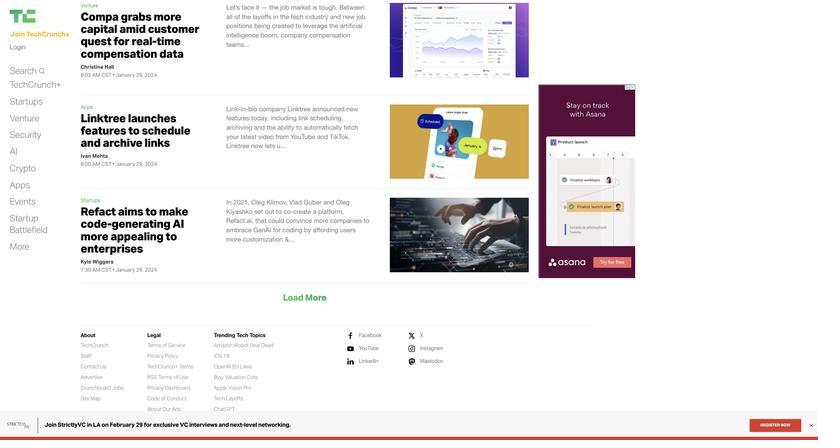 Task type: locate. For each thing, give the bounding box(es) containing it.
about down code
[[147, 406, 161, 413]]

1 vertical spatial techcrunch
[[81, 342, 109, 349]]

contact us
[[81, 363, 107, 370]]

created
[[272, 22, 294, 29]]

1 am from the top
[[92, 72, 100, 78]]

1 vertical spatial apps
[[10, 179, 30, 190]]

valuation
[[225, 374, 246, 381]]

more right load
[[305, 292, 327, 303]]

1 horizontal spatial compensation
[[310, 31, 351, 39]]

startup battlefield link
[[10, 212, 48, 236]]

0 vertical spatial venture
[[81, 3, 98, 8]]

0 horizontal spatial apps
[[10, 179, 30, 190]]

in
[[273, 13, 279, 20]]

0 vertical spatial job
[[280, 4, 289, 11]]

cst inside apps linktree launches features to schedule and archive links ivan mehta 8:00 am cst • january 29, 2024
[[101, 161, 112, 167]]

more down battlefield
[[10, 241, 30, 252]]

deal
[[250, 342, 260, 349]]

2 29, from the top
[[136, 161, 144, 167]]

am inside startups refact aims to make code-generating ai more appealing to enterprises kyle wiggers 7:30 am cst • january 29, 2024
[[92, 267, 100, 273]]

amazon
[[214, 342, 233, 349]]

techcrunch link down about link
[[81, 342, 109, 349]]

the up in
[[270, 4, 279, 11]]

and down the tough.
[[330, 13, 341, 20]]

2 vertical spatial •
[[113, 267, 115, 273]]

all
[[226, 13, 233, 20]]

1 vertical spatial about
[[147, 406, 161, 413]]

and inside apps linktree launches features to schedule and archive links ivan mehta 8:00 am cst • january 29, 2024
[[81, 136, 101, 150]]

•
[[113, 72, 115, 78], [113, 161, 115, 167], [113, 267, 115, 273]]

of right all
[[235, 13, 240, 20]]

map
[[91, 395, 101, 402]]

privacy for privacy dashboard
[[147, 385, 164, 391]]

1 horizontal spatial by
[[304, 226, 311, 234]]

+
[[65, 30, 69, 39]]

0 vertical spatial new
[[343, 13, 355, 20]]

1 vertical spatial techcrunch+
[[147, 363, 178, 370]]

privacy dashboard link
[[147, 385, 190, 392]]

bio
[[248, 105, 257, 113]]

trending tech topics link
[[214, 332, 266, 339]]

search image
[[38, 68, 45, 74]]

2 horizontal spatial linktree
[[288, 105, 311, 113]]

0 vertical spatial compensation
[[310, 31, 351, 39]]

venture up compa
[[81, 3, 98, 8]]

0 vertical spatial startups
[[10, 95, 43, 107]]

youtube image
[[348, 346, 354, 352]]

0 vertical spatial techcrunch+
[[10, 79, 61, 90]]

site map link
[[81, 395, 101, 402]]

new up the artificial
[[343, 13, 355, 20]]

0 vertical spatial january
[[116, 72, 135, 78]]

that
[[256, 217, 267, 224]]

1 vertical spatial am
[[92, 161, 100, 167]]

am down the ivan mehta link
[[92, 161, 100, 167]]

to down tech
[[296, 22, 302, 29]]

2 vertical spatial terms
[[158, 374, 172, 381]]

use
[[179, 374, 188, 381]]

• down hall
[[113, 72, 115, 78]]

linktree
[[288, 105, 311, 113], [81, 111, 126, 125], [226, 142, 249, 149]]

more inside "button"
[[305, 292, 327, 303]]

kyle
[[81, 258, 91, 265]]

code
[[147, 395, 160, 402]]

rss
[[147, 374, 157, 381]]

tough.
[[319, 4, 338, 11]]

for inside venture compa grabs more capital amid customer quest for real-time compensation data christine hall 8:02 am cst • january 29, 2024
[[114, 34, 130, 48]]

am down the christine hall link
[[92, 72, 100, 78]]

youtube down link
[[291, 133, 316, 140]]

techcrunch+ terms link
[[147, 363, 193, 370]]

new up fetch
[[347, 105, 359, 113]]

by down convince
[[304, 226, 311, 234]]

capital
[[81, 22, 117, 36]]

of left use
[[174, 374, 178, 381]]

1 horizontal spatial startups
[[81, 198, 100, 203]]

1 horizontal spatial apps link
[[81, 104, 93, 110]]

compensation up hall
[[81, 46, 157, 61]]

techcrunch+
[[10, 79, 61, 90], [147, 363, 178, 370]]

cuts
[[247, 374, 258, 381]]

2 january from the top
[[116, 161, 135, 167]]

0 vertical spatial startups link
[[10, 95, 43, 107]]

youtube inside link-in-bio company linktree announced new features today, including link scheduling, archiving and the ability to automatically fetch your latest video from youtube and tiktok. linktree now lets u...
[[291, 133, 316, 140]]

terms up use
[[179, 363, 193, 370]]

let's
[[226, 4, 240, 11]]

0 horizontal spatial for
[[114, 34, 130, 48]]

• inside startups refact aims to make code-generating ai more appealing to enterprises kyle wiggers 7:30 am cst • january 29, 2024
[[113, 267, 115, 273]]

wordpress
[[176, 425, 198, 430]]

1 vertical spatial new
[[347, 105, 359, 113]]

1 vertical spatial company
[[259, 105, 286, 113]]

more up time
[[154, 9, 182, 24]]

all
[[112, 425, 117, 430]]

events
[[10, 196, 36, 207]]

1 horizontal spatial more
[[305, 292, 327, 303]]

for
[[114, 34, 130, 48], [273, 226, 281, 234]]

techcrunch link containing techcrunch
[[81, 342, 109, 349]]

by right powered
[[170, 425, 175, 430]]

1 vertical spatial ai
[[173, 217, 184, 231]]

0 vertical spatial am
[[92, 72, 100, 78]]

leverage
[[303, 22, 328, 29]]

0 horizontal spatial oleg
[[251, 199, 265, 206]]

2 vertical spatial january
[[116, 267, 135, 273]]

techcrunch down about link
[[81, 342, 109, 349]]

0 vertical spatial more
[[10, 241, 30, 252]]

features up mehta
[[81, 123, 126, 137]]

venture link up security
[[10, 112, 39, 124]]

to down make
[[166, 229, 177, 243]]

startups refact aims to make code-generating ai more appealing to enterprises kyle wiggers 7:30 am cst • january 29, 2024
[[81, 198, 188, 273]]

1 vertical spatial cst
[[101, 161, 112, 167]]

create
[[293, 208, 311, 215]]

1 vertical spatial venture
[[10, 112, 39, 123]]

chatgpt
[[214, 406, 235, 413]]

1 horizontal spatial tech
[[237, 332, 248, 338]]

in
[[226, 199, 232, 206]]

2 vertical spatial am
[[92, 267, 100, 273]]

oleg up platform,
[[336, 199, 350, 206]]

1 horizontal spatial apps
[[81, 104, 93, 110]]

cst
[[101, 72, 112, 78], [101, 161, 112, 167], [101, 267, 112, 273]]

linktree down your
[[226, 142, 249, 149]]

am inside apps linktree launches features to schedule and archive links ivan mehta 8:00 am cst • january 29, 2024
[[92, 161, 100, 167]]

kiyashko
[[226, 208, 253, 215]]

the up video
[[267, 124, 276, 131]]

privacy up code
[[147, 385, 164, 391]]

and
[[330, 13, 341, 20], [254, 124, 265, 131], [317, 133, 328, 140], [81, 136, 101, 150], [324, 199, 335, 206]]

—
[[261, 4, 268, 11]]

terms up the privacy dashboard in the bottom of the page
[[158, 374, 172, 381]]

search
[[10, 65, 37, 76]]

3 january from the top
[[116, 267, 135, 273]]

2 • from the top
[[113, 161, 115, 167]]

0 horizontal spatial youtube
[[291, 133, 316, 140]]

venture up security
[[10, 112, 39, 123]]

1 horizontal spatial venture
[[81, 3, 98, 8]]

1 vertical spatial privacy
[[147, 385, 164, 391]]

wordpress vip link
[[176, 425, 206, 430]]

0 vertical spatial ai
[[10, 146, 17, 157]]

compa, compensation, data image
[[390, 3, 529, 77]]

crunchboard
[[81, 385, 111, 391]]

1 horizontal spatial techcrunch+
[[147, 363, 178, 370]]

1 horizontal spatial oleg
[[336, 199, 350, 206]]

tech up the irobot
[[237, 332, 248, 338]]

more down embrace
[[226, 235, 241, 243]]

apps for apps
[[10, 179, 30, 190]]

am inside venture compa grabs more capital amid customer quest for real-time compensation data christine hall 8:02 am cst • january 29, 2024
[[92, 72, 100, 78]]

1 cst from the top
[[101, 72, 112, 78]]

apple vision pro link
[[214, 385, 252, 392]]

eu
[[233, 363, 239, 370]]

more down refact
[[81, 229, 108, 243]]

0 vertical spatial techcrunch link
[[10, 10, 74, 23]]

1 vertical spatial •
[[113, 161, 115, 167]]

tech
[[291, 13, 304, 20]]

0 vertical spatial for
[[114, 34, 130, 48]]

1 vertical spatial by
[[170, 425, 175, 430]]

techcrunch
[[26, 30, 65, 38], [81, 342, 109, 349]]

byju valuation cuts link
[[214, 374, 258, 381]]

1 29, from the top
[[136, 72, 144, 78]]

real-
[[132, 34, 157, 48]]

venture link up compa
[[81, 3, 98, 8]]

1 vertical spatial features
[[81, 123, 126, 137]]

1 horizontal spatial ai
[[173, 217, 184, 231]]

affording
[[313, 226, 339, 234]]

features
[[226, 114, 250, 122], [81, 123, 126, 137]]

ios 18 link
[[214, 353, 230, 360]]

3 am from the top
[[92, 267, 100, 273]]

compensation inside let's face it — the job market is tough. between all of the layoffs in the tech industry and new job positions being created to leverage the artificial intelligence boom, company compensation teams...
[[310, 31, 351, 39]]

new inside let's face it — the job market is tough. between all of the layoffs in the tech industry and new job positions being created to leverage the artificial intelligence boom, company compensation teams...
[[343, 13, 355, 20]]

.
[[206, 425, 207, 430]]

embrace
[[226, 226, 252, 234]]

graphic shows linktree schedule links image
[[390, 104, 529, 179]]

cst down hall
[[101, 72, 112, 78]]

company down created
[[281, 31, 308, 39]]

to inside link-in-bio company linktree announced new features today, including link scheduling, archiving and the ability to automatically fetch your latest video from youtube and tiktok. linktree now lets u...
[[296, 124, 302, 131]]

startups down techcrunch+ "link"
[[10, 95, 43, 107]]

• down wiggers
[[113, 267, 115, 273]]

a
[[313, 208, 317, 215]]

in-
[[241, 105, 248, 113]]

0 horizontal spatial startups link
[[10, 95, 43, 107]]

of right code
[[161, 395, 166, 402]]

1 horizontal spatial techcrunch link
[[81, 342, 109, 349]]

0 vertical spatial 29,
[[136, 72, 144, 78]]

load
[[283, 292, 304, 303]]

crypto
[[10, 162, 36, 174]]

and up platform,
[[324, 199, 335, 206]]

terms for techcrunch+ terms
[[179, 363, 193, 370]]

tech layoffs link
[[214, 395, 243, 402]]

0 horizontal spatial startups
[[10, 95, 43, 107]]

fetch
[[344, 124, 358, 131]]

cst down mehta
[[101, 161, 112, 167]]

1 january from the top
[[116, 72, 135, 78]]

0 vertical spatial •
[[113, 72, 115, 78]]

0 vertical spatial company
[[281, 31, 308, 39]]

1 horizontal spatial about
[[147, 406, 161, 413]]

0 vertical spatial tech
[[237, 332, 248, 338]]

techcrunch+ for techcrunch+
[[10, 79, 61, 90]]

for down could
[[273, 226, 281, 234]]

instagram
[[420, 345, 444, 351]]

apps linktree launches features to schedule and archive links ivan mehta 8:00 am cst • january 29, 2024
[[81, 104, 190, 167]]

2 vertical spatial cst
[[101, 267, 112, 273]]

am down the kyle wiggers 'link'
[[92, 267, 100, 273]]

1 vertical spatial youtube
[[359, 345, 379, 351]]

1 vertical spatial startups
[[81, 198, 100, 203]]

0 horizontal spatial linktree
[[81, 111, 126, 125]]

0 vertical spatial youtube
[[291, 133, 316, 140]]

2 vertical spatial 29,
[[136, 267, 144, 273]]

0 horizontal spatial apps link
[[10, 179, 30, 191]]

youtube up linkedin
[[359, 345, 379, 351]]

for inside in 2021, oleg klimov, vlad guber and oleg kiyashko set out to co-create a platform, refact.ai, that could convince more companies to embrace genai for coding by affording users more customization &...
[[273, 226, 281, 234]]

more
[[10, 241, 30, 252], [305, 292, 327, 303]]

1 vertical spatial venture link
[[10, 112, 39, 124]]

• inside apps linktree launches features to schedule and archive links ivan mehta 8:00 am cst • january 29, 2024
[[113, 161, 115, 167]]

about for about our ads
[[147, 406, 161, 413]]

1 vertical spatial apps link
[[10, 179, 30, 191]]

0 horizontal spatial compensation
[[81, 46, 157, 61]]

oleg up set
[[251, 199, 265, 206]]

grabs
[[121, 9, 152, 24]]

techcrunch inside join techcrunch +
[[26, 30, 65, 38]]

cst down wiggers
[[101, 267, 112, 273]]

terms inside 'link'
[[158, 374, 172, 381]]

for left real-
[[114, 34, 130, 48]]

startups link up refact
[[81, 198, 100, 203]]

to left 'links' on the left of page
[[128, 123, 140, 137]]

• down the archive
[[113, 161, 115, 167]]

techcrunch+ for techcrunch+ terms
[[147, 363, 178, 370]]

1 vertical spatial more
[[305, 292, 327, 303]]

3 cst from the top
[[101, 267, 112, 273]]

1 vertical spatial techcrunch link
[[81, 342, 109, 349]]

job left market
[[280, 4, 289, 11]]

join
[[10, 30, 25, 38]]

startups for startups refact aims to make code-generating ai more appealing to enterprises kyle wiggers 7:30 am cst • january 29, 2024
[[81, 198, 100, 203]]

1 horizontal spatial startups link
[[81, 198, 100, 203]]

and up the ivan mehta link
[[81, 136, 101, 150]]

2 cst from the top
[[101, 161, 112, 167]]

0 vertical spatial about
[[81, 332, 95, 338]]

0 vertical spatial features
[[226, 114, 250, 122]]

startups link down techcrunch+ "link"
[[10, 95, 43, 107]]

1 • from the top
[[113, 72, 115, 78]]

company up including
[[259, 105, 286, 113]]

1 horizontal spatial techcrunch
[[81, 342, 109, 349]]

linktree up link
[[288, 105, 311, 113]]

0 horizontal spatial features
[[81, 123, 126, 137]]

0 vertical spatial apps
[[81, 104, 93, 110]]

2 am from the top
[[92, 161, 100, 167]]

linktree up the archive
[[81, 111, 126, 125]]

events link
[[10, 196, 36, 207]]

3 • from the top
[[113, 267, 115, 273]]

is
[[313, 4, 318, 11]]

privacy policy link
[[147, 353, 179, 360]]

1 vertical spatial terms
[[179, 363, 193, 370]]

kyle wiggers link
[[81, 258, 114, 265]]

2 privacy from the top
[[147, 385, 164, 391]]

0 vertical spatial venture link
[[81, 3, 98, 8]]

industry
[[306, 13, 329, 20]]

1 vertical spatial compensation
[[81, 46, 157, 61]]

to down link
[[296, 124, 302, 131]]

3 29, from the top
[[136, 267, 144, 273]]

0 horizontal spatial techcrunch link
[[10, 10, 74, 23]]

of inside let's face it — the job market is tough. between all of the layoffs in the tech industry and new job positions being created to leverage the artificial intelligence boom, company compensation teams...
[[235, 13, 240, 20]]

more inside venture compa grabs more capital amid customer quest for real-time compensation data christine hall 8:02 am cst • january 29, 2024
[[154, 9, 182, 24]]

apps inside apps linktree launches features to schedule and archive links ivan mehta 8:00 am cst • january 29, 2024
[[81, 104, 93, 110]]

0 vertical spatial cst
[[101, 72, 112, 78]]

security link
[[10, 129, 41, 141]]

techcrunch+ down privacy policy link
[[147, 363, 178, 370]]

compensation down leverage at the top left
[[310, 31, 351, 39]]

0 horizontal spatial tech
[[214, 395, 225, 402]]

ads
[[172, 406, 181, 413]]

set
[[255, 208, 263, 215]]

1 vertical spatial tech
[[214, 395, 225, 402]]

in 2021, oleg klimov, vlad guber and oleg kiyashko set out to co-create a platform, refact.ai, that could convince more companies to embrace genai for coding by affording users more customization &...
[[226, 199, 370, 243]]

about up staff
[[81, 332, 95, 338]]

rss terms of use link
[[147, 374, 188, 381]]

0 horizontal spatial techcrunch+
[[10, 79, 61, 90]]

1 vertical spatial january
[[116, 161, 135, 167]]

company inside link-in-bio company linktree announced new features today, including link scheduling, archiving and the ability to automatically fetch your latest video from youtube and tiktok. linktree now lets u...
[[259, 105, 286, 113]]

0 horizontal spatial venture
[[10, 112, 39, 123]]

0 horizontal spatial about
[[81, 332, 95, 338]]

terms of service link
[[147, 342, 186, 349]]

features up archiving on the left of page
[[226, 114, 250, 122]]

techcrunch right join
[[26, 30, 65, 38]]

0 horizontal spatial more
[[10, 241, 30, 252]]

startups up refact
[[81, 198, 100, 203]]

venture compa grabs more capital amid customer quest for real-time compensation data christine hall 8:02 am cst • january 29, 2024
[[81, 3, 199, 78]]

startups inside startups refact aims to make code-generating ai more appealing to enterprises kyle wiggers 7:30 am cst • january 29, 2024
[[81, 198, 100, 203]]

facebook
[[359, 332, 382, 338]]

openai eu laws
[[214, 363, 252, 370]]

artificial
[[340, 22, 363, 29]]

1 privacy from the top
[[147, 353, 164, 359]]

terms down legal link
[[147, 342, 161, 349]]

techcrunch+ down search "icon" in the top left of the page
[[10, 79, 61, 90]]

tech down apple on the bottom
[[214, 395, 225, 402]]

your
[[226, 133, 239, 140]]

techcrunch link up join techcrunch +
[[10, 10, 74, 23]]

0 vertical spatial privacy
[[147, 353, 164, 359]]

layoffs
[[253, 13, 272, 20]]

link-
[[226, 105, 241, 113]]

1 vertical spatial for
[[273, 226, 281, 234]]

0 horizontal spatial techcrunch
[[26, 30, 65, 38]]

about our ads link
[[147, 406, 181, 413]]

0 vertical spatial techcrunch
[[26, 30, 65, 38]]

1 vertical spatial 29,
[[136, 161, 144, 167]]

january inside apps linktree launches features to schedule and archive links ivan mehta 8:00 am cst • january 29, 2024
[[116, 161, 135, 167]]

ai
[[10, 146, 17, 157], [173, 217, 184, 231]]

venture inside venture compa grabs more capital amid customer quest for real-time compensation data christine hall 8:02 am cst • january 29, 2024
[[81, 3, 98, 8]]

0 vertical spatial terms
[[147, 342, 161, 349]]

1 horizontal spatial for
[[273, 226, 281, 234]]

new
[[343, 13, 355, 20], [347, 105, 359, 113]]

job down between at the top left
[[357, 13, 366, 20]]

privacy down terms of service link
[[147, 353, 164, 359]]



Task type: vqa. For each thing, say whether or not it's contained in the screenshot.
'Privacy Policy'
yes



Task type: describe. For each thing, give the bounding box(es) containing it.
compensation inside venture compa grabs more capital amid customer quest for real-time compensation data christine hall 8:02 am cst • january 29, 2024
[[81, 46, 157, 61]]

conduct
[[167, 395, 187, 402]]

1 vertical spatial job
[[357, 13, 366, 20]]

battlefield
[[10, 224, 48, 235]]

apple vision pro
[[214, 385, 252, 391]]

amid
[[120, 22, 146, 36]]

jobs
[[112, 385, 124, 391]]

1 vertical spatial startups link
[[81, 198, 100, 203]]

advertise
[[81, 374, 103, 381]]

advertise link
[[81, 374, 103, 381]]

tiktok.
[[330, 133, 350, 140]]

to inside apps linktree launches features to schedule and archive links ivan mehta 8:00 am cst • january 29, 2024
[[128, 123, 140, 137]]

2021,
[[234, 199, 250, 206]]

customer
[[148, 22, 199, 36]]

cst inside venture compa grabs more capital amid customer quest for real-time compensation data christine hall 8:02 am cst • january 29, 2024
[[101, 72, 112, 78]]

venture for venture compa grabs more capital amid customer quest for real-time compensation data christine hall 8:02 am cst • january 29, 2024
[[81, 3, 98, 8]]

klimov,
[[267, 199, 288, 206]]

facebook image
[[348, 333, 354, 339]]

1 horizontal spatial venture link
[[81, 3, 98, 8]]

by inside in 2021, oleg klimov, vlad guber and oleg kiyashko set out to co-create a platform, refact.ai, that could convince more companies to embrace genai for coding by affording users more customization &...
[[304, 226, 311, 234]]

load more button
[[81, 283, 529, 311]]

including
[[271, 114, 297, 122]]

our
[[163, 406, 171, 413]]

aims
[[118, 204, 143, 219]]

startup battlefield
[[10, 212, 48, 235]]

guber
[[304, 199, 322, 206]]

security
[[10, 129, 41, 140]]

staff link
[[81, 353, 92, 360]]

tech layoffs
[[214, 395, 243, 402]]

1 horizontal spatial youtube
[[359, 345, 379, 351]]

and inside let's face it — the job market is tough. between all of the layoffs in the tech industry and new job positions being created to leverage the artificial intelligence boom, company compensation teams...
[[330, 13, 341, 20]]

login link
[[10, 41, 25, 53]]

to right aims
[[146, 204, 157, 219]]

ivan mehta link
[[81, 153, 108, 159]]

mastodon image
[[409, 359, 415, 365]]

generating
[[112, 217, 170, 231]]

0 vertical spatial apps link
[[81, 104, 93, 110]]

openai eu laws link
[[214, 363, 252, 370]]

2024 inside startups refact aims to make code-generating ai more appealing to enterprises kyle wiggers 7:30 am cst • january 29, 2024
[[145, 267, 157, 273]]

instagram image
[[409, 346, 415, 352]]

irobot
[[234, 342, 249, 349]]

policy
[[165, 353, 179, 359]]

load more
[[283, 292, 327, 303]]

features inside apps linktree launches features to schedule and archive links ivan mehta 8:00 am cst • january 29, 2024
[[81, 123, 126, 137]]

hall
[[105, 63, 114, 70]]

2 oleg from the left
[[336, 199, 350, 206]]

the right in
[[280, 13, 289, 20]]

market
[[291, 4, 311, 11]]

to inside let's face it — the job market is tough. between all of the layoffs in the tech industry and new job positions being created to leverage the artificial intelligence boom, company compensation teams...
[[296, 22, 302, 29]]

0 horizontal spatial by
[[170, 425, 175, 430]]

chatgpt link
[[214, 406, 235, 413]]

from
[[276, 133, 289, 140]]

platform,
[[318, 208, 344, 215]]

ai inside startups refact aims to make code-generating ai more appealing to enterprises kyle wiggers 7:30 am cst • january 29, 2024
[[173, 217, 184, 231]]

apps for apps linktree launches features to schedule and archive links ivan mehta 8:00 am cst • january 29, 2024
[[81, 104, 93, 110]]

29, inside venture compa grabs more capital amid customer quest for real-time compensation data christine hall 8:02 am cst • january 29, 2024
[[136, 72, 144, 78]]

&...
[[285, 235, 295, 243]]

the inside link-in-bio company linktree announced new features today, including link scheduling, archiving and the ability to automatically fetch your latest video from youtube and tiktok. linktree now lets u...
[[267, 124, 276, 131]]

1 horizontal spatial linktree
[[226, 142, 249, 149]]

to right out
[[276, 208, 282, 215]]

0 horizontal spatial job
[[280, 4, 289, 11]]

january inside venture compa grabs more capital amid customer quest for real-time compensation data christine hall 8:02 am cst • january 29, 2024
[[116, 72, 135, 78]]

1 oleg from the left
[[251, 199, 265, 206]]

about our ads
[[147, 406, 181, 413]]

the down face
[[242, 13, 251, 20]]

between
[[340, 4, 365, 11]]

rss terms of use
[[147, 374, 188, 381]]

intelligence
[[226, 31, 259, 39]]

us
[[100, 363, 107, 370]]

co-
[[284, 208, 293, 215]]

the left the artificial
[[330, 22, 339, 29]]

venture for venture
[[10, 112, 39, 123]]

©
[[81, 425, 84, 430]]

let's face it — the job market is tough. between all of the layoffs in the tech industry and new job positions being created to leverage the artificial intelligence boom, company compensation teams...
[[226, 4, 366, 48]]

x image
[[409, 333, 415, 339]]

2024 inside venture compa grabs more capital amid customer quest for real-time compensation data christine hall 8:02 am cst • january 29, 2024
[[145, 72, 157, 78]]

cst inside startups refact aims to make code-generating ai more appealing to enterprises kyle wiggers 7:30 am cst • january 29, 2024
[[101, 267, 112, 273]]

techcrunch image
[[10, 10, 36, 23]]

lets
[[265, 142, 275, 149]]

time
[[157, 34, 181, 48]]

linkedin image
[[348, 359, 354, 365]]

18
[[224, 353, 230, 359]]

ios
[[214, 353, 222, 359]]

and down automatically
[[317, 133, 328, 140]]

today,
[[251, 114, 269, 122]]

positions
[[226, 22, 253, 29]]

to right companies at the left of page
[[364, 217, 370, 224]]

about for about link
[[81, 332, 95, 338]]

contact us link
[[81, 363, 107, 370]]

more inside startups refact aims to make code-generating ai more appealing to enterprises kyle wiggers 7:30 am cst • january 29, 2024
[[81, 229, 108, 243]]

automatically
[[304, 124, 342, 131]]

company inside let's face it — the job market is tough. between all of the layoffs in the tech industry and new job positions being created to leverage the artificial intelligence boom, company compensation teams...
[[281, 31, 308, 39]]

teams...
[[226, 41, 250, 48]]

christine hall link
[[81, 63, 114, 70]]

dashboard
[[165, 385, 190, 391]]

of up privacy policy
[[163, 342, 167, 349]]

refact.ai,
[[226, 217, 254, 224]]

data
[[159, 46, 184, 61]]

ivan
[[81, 153, 91, 159]]

users
[[340, 226, 356, 234]]

january inside startups refact aims to make code-generating ai more appealing to enterprises kyle wiggers 7:30 am cst • january 29, 2024
[[116, 267, 135, 273]]

29, inside startups refact aims to make code-generating ai more appealing to enterprises kyle wiggers 7:30 am cst • january 29, 2024
[[136, 267, 144, 273]]

compa
[[81, 9, 119, 24]]

new inside link-in-bio company linktree announced new features today, including link scheduling, archiving and the ability to automatically fetch your latest video from youtube and tiktok. linktree now lets u...
[[347, 105, 359, 113]]

openai
[[214, 363, 231, 370]]

quest
[[81, 34, 111, 48]]

more link
[[10, 241, 30, 252]]

mastodon
[[420, 358, 444, 364]]

make
[[159, 204, 188, 219]]

dead
[[261, 342, 274, 349]]

u...
[[277, 142, 286, 149]]

of inside 'link'
[[174, 374, 178, 381]]

29, inside apps linktree launches features to schedule and archive links ivan mehta 8:00 am cst • january 29, 2024
[[136, 161, 144, 167]]

crunchboard jobs
[[81, 385, 124, 391]]

features inside link-in-bio company linktree announced new features today, including link scheduling, archiving and the ability to automatically fetch your latest video from youtube and tiktok. linktree now lets u...
[[226, 114, 250, 122]]

contact
[[81, 363, 99, 370]]

crypto link
[[10, 162, 36, 174]]

legal link
[[147, 332, 161, 339]]

startups for startups
[[10, 95, 43, 107]]

software engineer working on laptop with circuit board image
[[390, 198, 529, 272]]

legal
[[147, 332, 161, 338]]

privacy for privacy policy
[[147, 353, 164, 359]]

latest
[[241, 133, 257, 140]]

coding
[[283, 226, 303, 234]]

genai
[[254, 226, 271, 234]]

more up affording
[[314, 217, 329, 224]]

• inside venture compa grabs more capital amid customer quest for real-time compensation data christine hall 8:02 am cst • january 29, 2024
[[113, 72, 115, 78]]

terms for rss terms of use
[[158, 374, 172, 381]]

and inside in 2021, oleg klimov, vlad guber and oleg kiyashko set out to co-create a platform, refact.ai, that could convince more companies to embrace genai for coding by affording users more customization &...
[[324, 199, 335, 206]]

0 horizontal spatial ai
[[10, 146, 17, 157]]

2024 inside apps linktree launches features to schedule and archive links ivan mehta 8:00 am cst • january 29, 2024
[[145, 161, 157, 167]]

archiving
[[226, 124, 252, 131]]

christine
[[81, 63, 104, 70]]

0 horizontal spatial venture link
[[10, 112, 39, 124]]

code-
[[81, 217, 112, 231]]

and down today,
[[254, 124, 265, 131]]

code of conduct
[[147, 395, 187, 402]]

powered
[[151, 425, 169, 430]]

linktree inside apps linktree launches features to schedule and archive links ivan mehta 8:00 am cst • january 29, 2024
[[81, 111, 126, 125]]

advertisement element
[[539, 85, 636, 278]]



